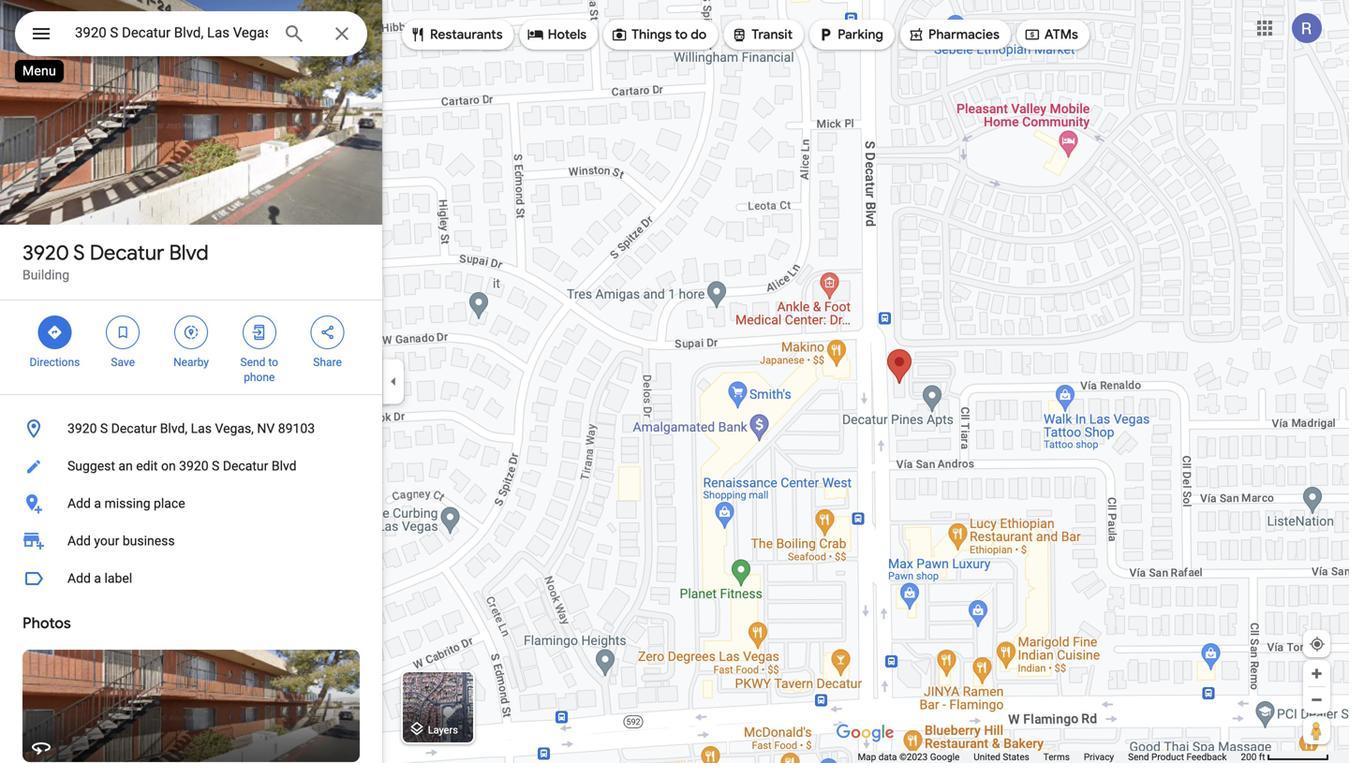 Task type: vqa. For each thing, say whether or not it's contained in the screenshot.
to
yes



Task type: locate. For each thing, give the bounding box(es) containing it.
decatur
[[90, 240, 164, 266], [111, 421, 157, 437], [223, 459, 268, 474]]

1 horizontal spatial send
[[1129, 752, 1150, 763]]

200 ft button
[[1241, 752, 1330, 763]]

place
[[154, 496, 185, 512]]

label
[[104, 571, 132, 587]]

ft
[[1260, 752, 1266, 763]]

 things to do
[[611, 24, 707, 45]]

a left missing
[[94, 496, 101, 512]]

1 horizontal spatial s
[[100, 421, 108, 437]]

send for send to phone
[[240, 356, 266, 369]]

send inside button
[[1129, 752, 1150, 763]]

to left the 'do'
[[675, 26, 688, 43]]

3920 up suggest
[[67, 421, 97, 437]]

0 vertical spatial s
[[73, 240, 85, 266]]

2 vertical spatial decatur
[[223, 459, 268, 474]]

3 add from the top
[[67, 571, 91, 587]]

save
[[111, 356, 135, 369]]

share
[[313, 356, 342, 369]]

nv
[[257, 421, 275, 437]]

0 vertical spatial 3920
[[22, 240, 69, 266]]

3920 up building
[[22, 240, 69, 266]]


[[731, 24, 748, 45]]

s inside 3920 s decatur blvd building
[[73, 240, 85, 266]]

0 vertical spatial add
[[67, 496, 91, 512]]

0 vertical spatial to
[[675, 26, 688, 43]]

1 vertical spatial decatur
[[111, 421, 157, 437]]

2 a from the top
[[94, 571, 101, 587]]

add a missing place button
[[0, 486, 382, 523]]

map
[[858, 752, 877, 763]]

add
[[67, 496, 91, 512], [67, 534, 91, 549], [67, 571, 91, 587]]

footer
[[858, 752, 1241, 764]]

s
[[73, 240, 85, 266], [100, 421, 108, 437], [212, 459, 220, 474]]

add left your
[[67, 534, 91, 549]]

1 vertical spatial add
[[67, 534, 91, 549]]

0 horizontal spatial send
[[240, 356, 266, 369]]

blvd inside button
[[272, 459, 297, 474]]

an
[[118, 459, 133, 474]]

actions for 3920 s decatur blvd region
[[0, 301, 382, 395]]

add for add your business
[[67, 534, 91, 549]]

3920 S Decatur Blvd, Las Vegas, NV 89103 field
[[15, 11, 367, 56]]

blvd down 89103
[[272, 459, 297, 474]]

add left label
[[67, 571, 91, 587]]

s inside 'button'
[[100, 421, 108, 437]]

3920 inside 'button'
[[67, 421, 97, 437]]

on
[[161, 459, 176, 474]]

footer containing map data ©2023 google
[[858, 752, 1241, 764]]

0 horizontal spatial s
[[73, 240, 85, 266]]

product
[[1152, 752, 1185, 763]]

s for blvd
[[73, 240, 85, 266]]

1 vertical spatial to
[[268, 356, 278, 369]]

a for missing
[[94, 496, 101, 512]]

3920 for blvd
[[22, 240, 69, 266]]

2 vertical spatial add
[[67, 571, 91, 587]]

restaurants
[[430, 26, 503, 43]]

blvd up 
[[169, 240, 209, 266]]

None field
[[75, 22, 268, 44]]

a left label
[[94, 571, 101, 587]]

blvd
[[169, 240, 209, 266], [272, 459, 297, 474]]

things
[[632, 26, 672, 43]]

1 add from the top
[[67, 496, 91, 512]]

0 horizontal spatial to
[[268, 356, 278, 369]]

decatur for blvd
[[90, 240, 164, 266]]

google account: ruby anderson  
(rubyanndersson@gmail.com) image
[[1293, 13, 1323, 43]]

decatur inside 'button'
[[111, 421, 157, 437]]

0 vertical spatial decatur
[[90, 240, 164, 266]]

add inside "button"
[[67, 496, 91, 512]]

zoom out image
[[1310, 694, 1324, 708]]

decatur inside button
[[223, 459, 268, 474]]

2 vertical spatial 3920
[[179, 459, 209, 474]]


[[115, 322, 131, 343]]

las
[[191, 421, 212, 437]]

add for add a missing place
[[67, 496, 91, 512]]

0 horizontal spatial blvd
[[169, 240, 209, 266]]

decatur down vegas, on the bottom of the page
[[223, 459, 268, 474]]

decatur for blvd,
[[111, 421, 157, 437]]

 restaurants
[[410, 24, 503, 45]]

send left product at the right bottom of page
[[1129, 752, 1150, 763]]

privacy button
[[1084, 752, 1115, 764]]

directions
[[29, 356, 80, 369]]

a inside "button"
[[94, 496, 101, 512]]

0 vertical spatial a
[[94, 496, 101, 512]]

s inside button
[[212, 459, 220, 474]]

send up phone
[[240, 356, 266, 369]]

3920 s decatur blvd main content
[[0, 0, 382, 764]]

add a label
[[67, 571, 132, 587]]

1 vertical spatial send
[[1129, 752, 1150, 763]]


[[908, 24, 925, 45]]

add inside button
[[67, 571, 91, 587]]


[[527, 24, 544, 45]]

google maps element
[[0, 0, 1350, 764]]

a inside button
[[94, 571, 101, 587]]

to
[[675, 26, 688, 43], [268, 356, 278, 369]]

0 vertical spatial send
[[240, 356, 266, 369]]

to up phone
[[268, 356, 278, 369]]

send for send product feedback
[[1129, 752, 1150, 763]]

pharmacies
[[929, 26, 1000, 43]]

your
[[94, 534, 119, 549]]

1 vertical spatial s
[[100, 421, 108, 437]]

3920
[[22, 240, 69, 266], [67, 421, 97, 437], [179, 459, 209, 474]]

a
[[94, 496, 101, 512], [94, 571, 101, 587]]

send inside send to phone
[[240, 356, 266, 369]]

hotels
[[548, 26, 587, 43]]

3920 right the on
[[179, 459, 209, 474]]


[[1024, 24, 1041, 45]]

missing
[[104, 496, 150, 512]]

0 vertical spatial blvd
[[169, 240, 209, 266]]

nearby
[[173, 356, 209, 369]]

1 horizontal spatial to
[[675, 26, 688, 43]]

decatur up 
[[90, 240, 164, 266]]

terms button
[[1044, 752, 1070, 764]]

to inside send to phone
[[268, 356, 278, 369]]

1 vertical spatial 3920
[[67, 421, 97, 437]]

3920 inside 3920 s decatur blvd building
[[22, 240, 69, 266]]

2 horizontal spatial s
[[212, 459, 220, 474]]

1 a from the top
[[94, 496, 101, 512]]

blvd,
[[160, 421, 188, 437]]

add a label button
[[0, 561, 382, 598]]

edit
[[136, 459, 158, 474]]

united
[[974, 752, 1001, 763]]

add down suggest
[[67, 496, 91, 512]]

2 vertical spatial s
[[212, 459, 220, 474]]

2 add from the top
[[67, 534, 91, 549]]

atms
[[1045, 26, 1079, 43]]

1 vertical spatial blvd
[[272, 459, 297, 474]]

1 vertical spatial a
[[94, 571, 101, 587]]

zoom in image
[[1310, 667, 1324, 681]]

send
[[240, 356, 266, 369], [1129, 752, 1150, 763]]

decatur inside 3920 s decatur blvd building
[[90, 240, 164, 266]]

1 horizontal spatial blvd
[[272, 459, 297, 474]]

decatur up an
[[111, 421, 157, 437]]

 hotels
[[527, 24, 587, 45]]

add your business
[[67, 534, 175, 549]]



Task type: describe. For each thing, give the bounding box(es) containing it.
send product feedback
[[1129, 752, 1227, 763]]

 button
[[15, 11, 67, 60]]

200
[[1241, 752, 1257, 763]]


[[817, 24, 834, 45]]

vegas,
[[215, 421, 254, 437]]

show your location image
[[1309, 636, 1326, 653]]

 transit
[[731, 24, 793, 45]]

s for blvd,
[[100, 421, 108, 437]]

 atms
[[1024, 24, 1079, 45]]


[[410, 24, 426, 45]]

3920 inside button
[[179, 459, 209, 474]]

united states
[[974, 752, 1030, 763]]


[[611, 24, 628, 45]]

building
[[22, 268, 69, 283]]

 pharmacies
[[908, 24, 1000, 45]]

add your business link
[[0, 523, 382, 561]]

200 ft
[[1241, 752, 1266, 763]]


[[319, 322, 336, 343]]

 search field
[[15, 11, 367, 60]]

3920 s decatur blvd, las vegas, nv 89103
[[67, 421, 315, 437]]

google
[[931, 752, 960, 763]]

©2023
[[900, 752, 928, 763]]

show street view coverage image
[[1304, 717, 1331, 745]]

layers
[[428, 725, 458, 737]]

map data ©2023 google
[[858, 752, 960, 763]]

united states button
[[974, 752, 1030, 764]]


[[46, 322, 63, 343]]

89103
[[278, 421, 315, 437]]

a for label
[[94, 571, 101, 587]]

privacy
[[1084, 752, 1115, 763]]

phone
[[244, 371, 275, 384]]

footer inside google maps element
[[858, 752, 1241, 764]]

business
[[123, 534, 175, 549]]

transit
[[752, 26, 793, 43]]

3920 s decatur blvd, las vegas, nv 89103 button
[[0, 411, 382, 448]]

send product feedback button
[[1129, 752, 1227, 764]]

suggest an edit on 3920 s decatur blvd button
[[0, 448, 382, 486]]

feedback
[[1187, 752, 1227, 763]]

do
[[691, 26, 707, 43]]

blvd inside 3920 s decatur blvd building
[[169, 240, 209, 266]]

photos
[[22, 614, 71, 634]]

to inside  things to do
[[675, 26, 688, 43]]

states
[[1003, 752, 1030, 763]]

none field inside 3920 s decatur blvd, las vegas, nv 89103 field
[[75, 22, 268, 44]]


[[30, 20, 52, 47]]

add for add a label
[[67, 571, 91, 587]]

send to phone
[[240, 356, 278, 384]]

3920 for blvd,
[[67, 421, 97, 437]]

data
[[879, 752, 898, 763]]


[[183, 322, 200, 343]]

parking
[[838, 26, 884, 43]]

 parking
[[817, 24, 884, 45]]

collapse side panel image
[[383, 372, 404, 392]]


[[251, 322, 268, 343]]

suggest an edit on 3920 s decatur blvd
[[67, 459, 297, 474]]

add a missing place
[[67, 496, 185, 512]]

3920 s decatur blvd building
[[22, 240, 209, 283]]

terms
[[1044, 752, 1070, 763]]

suggest
[[67, 459, 115, 474]]



